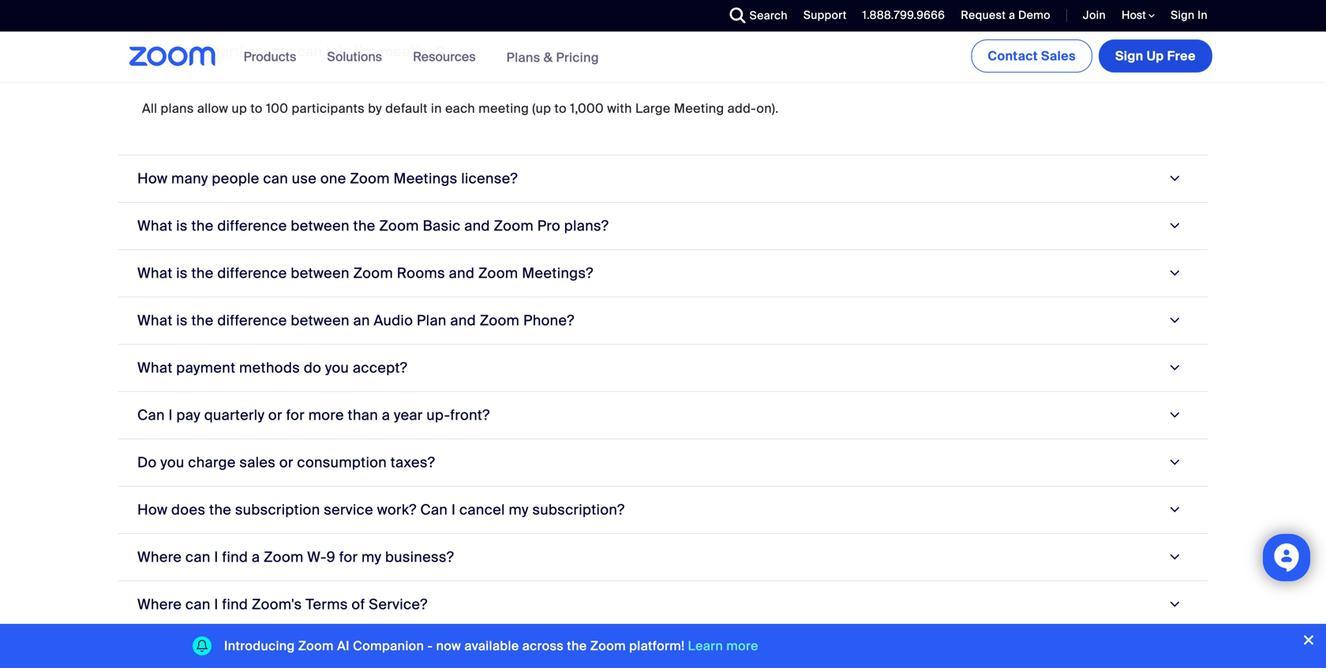 Task type: locate. For each thing, give the bounding box(es) containing it.
available
[[465, 638, 519, 655]]

0 vertical spatial you
[[325, 359, 349, 377]]

0 horizontal spatial sign
[[1116, 48, 1144, 64]]

1 horizontal spatial to
[[555, 100, 567, 117]]

and for plan
[[450, 312, 476, 330]]

many up plans
[[171, 43, 208, 61]]

2 right image from the top
[[1165, 266, 1186, 281]]

add-
[[728, 100, 757, 117]]

1 vertical spatial where
[[137, 596, 182, 614]]

right image inside what is the difference between zoom rooms and zoom meetings? dropdown button
[[1165, 266, 1186, 281]]

0 horizontal spatial you
[[161, 454, 184, 472]]

join link
[[1071, 0, 1110, 32], [1083, 8, 1106, 23]]

use
[[292, 170, 317, 188]]

my right cancel in the left bottom of the page
[[509, 501, 529, 519]]

1 what from the top
[[137, 217, 173, 235]]

meeting
[[479, 100, 529, 117]]

to right (up
[[555, 100, 567, 117]]

right image
[[1165, 219, 1186, 233], [1165, 266, 1186, 281], [1165, 314, 1186, 328], [1165, 408, 1186, 423], [1165, 598, 1186, 612]]

between down how many people can use one zoom meetings license?
[[291, 217, 350, 235]]

how inside "dropdown button"
[[137, 43, 168, 61]]

is for what is the difference between zoom rooms and zoom meetings?
[[176, 264, 188, 283]]

w-
[[307, 549, 327, 567]]

how down all
[[137, 170, 168, 188]]

1 vertical spatial and
[[449, 264, 475, 283]]

a left demo
[[1009, 8, 1016, 23]]

search button
[[718, 0, 792, 32]]

what for what is the difference between zoom rooms and zoom meetings?
[[137, 264, 173, 283]]

many inside how many participants can join the meeting? "dropdown button"
[[171, 43, 208, 61]]

sign inside button
[[1116, 48, 1144, 64]]

sign left 'up' on the top right of the page
[[1116, 48, 1144, 64]]

0 vertical spatial a
[[1009, 8, 1016, 23]]

license?
[[461, 170, 518, 188]]

1 right image from the top
[[1165, 171, 1186, 186]]

find for a
[[222, 549, 248, 567]]

meeting
[[674, 100, 724, 117]]

banner
[[111, 32, 1216, 83]]

a left year
[[382, 407, 390, 425]]

pricing
[[556, 49, 599, 66]]

more left 'than'
[[309, 407, 344, 425]]

0 vertical spatial many
[[171, 43, 208, 61]]

people
[[212, 170, 260, 188]]

1 horizontal spatial a
[[382, 407, 390, 425]]

2 vertical spatial difference
[[217, 312, 287, 330]]

4 right image from the top
[[1165, 503, 1186, 518]]

up-
[[427, 407, 450, 425]]

1 vertical spatial you
[[161, 454, 184, 472]]

can inside dropdown button
[[137, 407, 165, 425]]

sign for sign up free
[[1116, 48, 1144, 64]]

0 vertical spatial for
[[286, 407, 305, 425]]

100
[[266, 100, 288, 117]]

0 vertical spatial between
[[291, 217, 350, 235]]

can i pay quarterly or for more than a year up-front?
[[137, 407, 490, 425]]

difference
[[217, 217, 287, 235], [217, 264, 287, 283], [217, 312, 287, 330]]

all plans allow up to 100 participants by default in each meeting (up to 1,000 with large meeting add-on).
[[142, 100, 779, 117]]

find down subscription
[[222, 549, 248, 567]]

3 between from the top
[[291, 312, 350, 330]]

the
[[354, 43, 377, 61], [191, 217, 214, 235], [353, 217, 376, 235], [191, 264, 214, 283], [191, 312, 214, 330], [209, 501, 231, 519], [567, 638, 587, 655]]

zoom left the phone?
[[480, 312, 520, 330]]

subscription?
[[533, 501, 625, 519]]

1 horizontal spatial my
[[509, 501, 529, 519]]

accept?
[[353, 359, 408, 377]]

1 difference from the top
[[217, 217, 287, 235]]

2 vertical spatial between
[[291, 312, 350, 330]]

payment
[[176, 359, 236, 377]]

what is the difference between zoom rooms and zoom meetings? button
[[118, 250, 1208, 298]]

a inside dropdown button
[[382, 407, 390, 425]]

2 where from the top
[[137, 596, 182, 614]]

rooms
[[397, 264, 445, 283]]

2 vertical spatial how
[[137, 501, 168, 519]]

sign up free
[[1116, 48, 1196, 64]]

0 horizontal spatial more
[[309, 407, 344, 425]]

0 vertical spatial sign
[[1171, 8, 1195, 23]]

right image for phone?
[[1165, 314, 1186, 328]]

1 horizontal spatial can
[[420, 501, 448, 519]]

i inside dropdown button
[[169, 407, 173, 425]]

zoom's
[[252, 596, 302, 614]]

4 right image from the top
[[1165, 408, 1186, 423]]

what for what payment methods do you accept?
[[137, 359, 173, 377]]

1 many from the top
[[171, 43, 208, 61]]

0 horizontal spatial my
[[362, 549, 382, 567]]

more
[[309, 407, 344, 425], [727, 638, 759, 655]]

between for zoom
[[291, 264, 350, 283]]

or inside dropdown button
[[279, 454, 294, 472]]

between left an
[[291, 312, 350, 330]]

between
[[291, 217, 350, 235], [291, 264, 350, 283], [291, 312, 350, 330]]

more inside dropdown button
[[309, 407, 344, 425]]

0 vertical spatial or
[[268, 407, 283, 425]]

many left people at the top
[[171, 170, 208, 188]]

where for where can i find zoom's terms of service?
[[137, 596, 182, 614]]

plans & pricing link
[[507, 49, 599, 66], [507, 49, 599, 66]]

sign
[[1171, 8, 1195, 23], [1116, 48, 1144, 64]]

can right work? at the left bottom of page
[[420, 501, 448, 519]]

right image inside what is the difference between the zoom basic and zoom pro plans? dropdown button
[[1165, 219, 1186, 233]]

2 difference from the top
[[217, 264, 287, 283]]

meetings navigation
[[968, 32, 1216, 76]]

right image inside how many people can use one zoom meetings license? dropdown button
[[1165, 171, 1186, 186]]

join
[[1083, 8, 1106, 23]]

do you charge sales or consumption taxes?
[[137, 454, 435, 472]]

2 vertical spatial a
[[252, 549, 260, 567]]

meetings
[[394, 170, 458, 188]]

1 how from the top
[[137, 43, 168, 61]]

and right basic
[[464, 217, 490, 235]]

9
[[327, 549, 336, 567]]

participants up 'up'
[[212, 43, 294, 61]]

does
[[171, 501, 206, 519]]

zoom right the one
[[350, 170, 390, 188]]

1 horizontal spatial you
[[325, 359, 349, 377]]

right image for cancel
[[1165, 503, 1186, 518]]

sign left in
[[1171, 8, 1195, 23]]

0 vertical spatial my
[[509, 501, 529, 519]]

0 vertical spatial is
[[176, 217, 188, 235]]

in
[[1198, 8, 1208, 23]]

2 is from the top
[[176, 264, 188, 283]]

to right 'up'
[[251, 100, 263, 117]]

1 vertical spatial many
[[171, 170, 208, 188]]

by
[[368, 100, 382, 117]]

or right sales
[[279, 454, 294, 472]]

free
[[1168, 48, 1196, 64]]

1 vertical spatial how
[[137, 170, 168, 188]]

0 horizontal spatial a
[[252, 549, 260, 567]]

and
[[464, 217, 490, 235], [449, 264, 475, 283], [450, 312, 476, 330]]

3 difference from the top
[[217, 312, 287, 330]]

you
[[325, 359, 349, 377], [161, 454, 184, 472]]

where can i find a zoom w-9 for my business? button
[[118, 534, 1208, 582]]

sales
[[240, 454, 276, 472]]

3 right image from the top
[[1165, 456, 1186, 470]]

you right do on the bottom of the page
[[325, 359, 349, 377]]

or inside dropdown button
[[268, 407, 283, 425]]

for right 9
[[339, 549, 358, 567]]

right image inside can i pay quarterly or for more than a year up-front? dropdown button
[[1165, 408, 1186, 423]]

sign for sign in
[[1171, 8, 1195, 23]]

1 vertical spatial between
[[291, 264, 350, 283]]

more right learn
[[727, 638, 759, 655]]

and right rooms
[[449, 264, 475, 283]]

3 is from the top
[[176, 312, 188, 330]]

5 right image from the top
[[1165, 550, 1186, 565]]

1 vertical spatial for
[[339, 549, 358, 567]]

product information navigation
[[232, 32, 611, 83]]

what for what is the difference between an audio plan and zoom phone?
[[137, 312, 173, 330]]

can left join
[[297, 43, 322, 61]]

can left zoom's
[[185, 596, 211, 614]]

1 vertical spatial difference
[[217, 264, 287, 283]]

2 find from the top
[[222, 596, 248, 614]]

can left pay
[[137, 407, 165, 425]]

what is the difference between an audio plan and zoom phone?
[[137, 312, 575, 330]]

across
[[523, 638, 564, 655]]

participants left by
[[292, 100, 365, 117]]

many inside how many people can use one zoom meetings license? dropdown button
[[171, 170, 208, 188]]

products button
[[244, 32, 304, 82]]

2 right image from the top
[[1165, 361, 1186, 376]]

5 right image from the top
[[1165, 598, 1186, 612]]

right image inside how does the subscription service work? can i cancel my subscription? dropdown button
[[1165, 503, 1186, 518]]

contact
[[988, 48, 1038, 64]]

2 many from the top
[[171, 170, 208, 188]]

meetings?
[[522, 264, 594, 283]]

platform!
[[629, 638, 685, 655]]

1 between from the top
[[291, 217, 350, 235]]

1 where from the top
[[137, 549, 182, 567]]

what payment methods do you accept?
[[137, 359, 408, 377]]

my for business?
[[362, 549, 382, 567]]

0 vertical spatial find
[[222, 549, 248, 567]]

1.888.799.9666 button
[[851, 0, 949, 32], [863, 8, 945, 23]]

3 what from the top
[[137, 312, 173, 330]]

resources button
[[413, 32, 483, 82]]

right image
[[1165, 171, 1186, 186], [1165, 361, 1186, 376], [1165, 456, 1186, 470], [1165, 503, 1186, 518], [1165, 550, 1186, 565]]

1 vertical spatial my
[[362, 549, 382, 567]]

0 horizontal spatial for
[[286, 407, 305, 425]]

right image inside what payment methods do you accept? 'dropdown button'
[[1165, 361, 1186, 376]]

many
[[171, 43, 208, 61], [171, 170, 208, 188]]

0 vertical spatial where
[[137, 549, 182, 567]]

0 vertical spatial and
[[464, 217, 490, 235]]

4 what from the top
[[137, 359, 173, 377]]

0 horizontal spatial can
[[137, 407, 165, 425]]

on).
[[757, 100, 779, 117]]

large
[[636, 100, 671, 117]]

right image inside what is the difference between an audio plan and zoom phone? dropdown button
[[1165, 314, 1186, 328]]

where inside where can i find a zoom w-9 for my business? dropdown button
[[137, 549, 182, 567]]

right image inside do you charge sales or consumption taxes? dropdown button
[[1165, 456, 1186, 470]]

2 to from the left
[[555, 100, 567, 117]]

2 vertical spatial and
[[450, 312, 476, 330]]

difference for an
[[217, 312, 287, 330]]

1,000
[[570, 100, 604, 117]]

taxes?
[[391, 454, 435, 472]]

3 right image from the top
[[1165, 314, 1186, 328]]

what for what is the difference between the zoom basic and zoom pro plans?
[[137, 217, 173, 235]]

find left zoom's
[[222, 596, 248, 614]]

join
[[326, 43, 351, 61]]

is
[[176, 217, 188, 235], [176, 264, 188, 283], [176, 312, 188, 330]]

2 what from the top
[[137, 264, 173, 283]]

or right quarterly
[[268, 407, 283, 425]]

charge
[[188, 454, 236, 472]]

front?
[[450, 407, 490, 425]]

0 vertical spatial difference
[[217, 217, 287, 235]]

0 vertical spatial participants
[[212, 43, 294, 61]]

and right "plan"
[[450, 312, 476, 330]]

0 vertical spatial can
[[137, 407, 165, 425]]

for up do you charge sales or consumption taxes?
[[286, 407, 305, 425]]

year
[[394, 407, 423, 425]]

1 vertical spatial sign
[[1116, 48, 1144, 64]]

plans?
[[564, 217, 609, 235]]

0 vertical spatial how
[[137, 43, 168, 61]]

3 how from the top
[[137, 501, 168, 519]]

1 horizontal spatial more
[[727, 638, 759, 655]]

what payment methods do you accept? button
[[118, 345, 1208, 392]]

is for what is the difference between an audio plan and zoom phone?
[[176, 312, 188, 330]]

banner containing contact sales
[[111, 32, 1216, 83]]

1.888.799.9666
[[863, 8, 945, 23]]

1 is from the top
[[176, 217, 188, 235]]

up
[[1147, 48, 1164, 64]]

0 vertical spatial more
[[309, 407, 344, 425]]

support link
[[792, 0, 851, 32], [804, 8, 847, 23]]

how left does
[[137, 501, 168, 519]]

where inside where can i find zoom's terms of service? dropdown button
[[137, 596, 182, 614]]

participants
[[212, 43, 294, 61], [292, 100, 365, 117]]

2 how from the top
[[137, 170, 168, 188]]

1 find from the top
[[222, 549, 248, 567]]

2 vertical spatial is
[[176, 312, 188, 330]]

1 vertical spatial find
[[222, 596, 248, 614]]

can
[[297, 43, 322, 61], [263, 170, 288, 188], [185, 549, 211, 567], [185, 596, 211, 614]]

right image inside where can i find a zoom w-9 for my business? dropdown button
[[1165, 550, 1186, 565]]

resources
[[413, 49, 476, 65]]

service?
[[369, 596, 428, 614]]

1 horizontal spatial sign
[[1171, 8, 1195, 23]]

a up zoom's
[[252, 549, 260, 567]]

or for quarterly
[[268, 407, 283, 425]]

can down does
[[185, 549, 211, 567]]

request a demo link
[[949, 0, 1055, 32], [961, 8, 1051, 23]]

1 vertical spatial can
[[420, 501, 448, 519]]

zoom down the "what is the difference between the zoom basic and zoom pro plans?"
[[353, 264, 393, 283]]

0 horizontal spatial to
[[251, 100, 263, 117]]

host
[[1122, 8, 1149, 23]]

2 between from the top
[[291, 264, 350, 283]]

1 vertical spatial a
[[382, 407, 390, 425]]

introducing zoom ai companion - now available across the zoom platform! learn more
[[224, 638, 759, 655]]

how many people can use one zoom meetings license? button
[[118, 155, 1208, 203]]

how up all
[[137, 43, 168, 61]]

1 vertical spatial more
[[727, 638, 759, 655]]

between up "what is the difference between an audio plan and zoom phone?"
[[291, 264, 350, 283]]

what inside 'dropdown button'
[[137, 359, 173, 377]]

1 right image from the top
[[1165, 219, 1186, 233]]

sign in link
[[1159, 0, 1216, 32], [1171, 8, 1208, 23]]

my right 9
[[362, 549, 382, 567]]

&
[[544, 49, 553, 66]]

1 vertical spatial is
[[176, 264, 188, 283]]

where
[[137, 549, 182, 567], [137, 596, 182, 614]]

zoom left "w-"
[[264, 549, 304, 567]]

1 horizontal spatial for
[[339, 549, 358, 567]]

1 vertical spatial or
[[279, 454, 294, 472]]

you right do
[[161, 454, 184, 472]]



Task type: vqa. For each thing, say whether or not it's contained in the screenshot.
first Where from the bottom of the page
yes



Task type: describe. For each thing, give the bounding box(es) containing it.
many for people
[[171, 170, 208, 188]]

zoom left meetings?
[[478, 264, 518, 283]]

how for how many participants can join the meeting?
[[137, 43, 168, 61]]

what is the difference between the zoom basic and zoom pro plans?
[[137, 217, 609, 235]]

for inside dropdown button
[[286, 407, 305, 425]]

up
[[232, 100, 247, 117]]

between for an
[[291, 312, 350, 330]]

learn
[[688, 638, 723, 655]]

a inside dropdown button
[[252, 549, 260, 567]]

request a demo
[[961, 8, 1051, 23]]

each
[[445, 100, 475, 117]]

join link up meetings navigation
[[1083, 8, 1106, 23]]

solutions
[[327, 49, 382, 65]]

audio
[[374, 312, 413, 330]]

right image for up-
[[1165, 408, 1186, 423]]

can left the use
[[263, 170, 288, 188]]

1 vertical spatial participants
[[292, 100, 365, 117]]

the inside "dropdown button"
[[354, 43, 377, 61]]

is for what is the difference between the zoom basic and zoom pro plans?
[[176, 217, 188, 235]]

you inside 'dropdown button'
[[325, 359, 349, 377]]

zoom left pro
[[494, 217, 534, 235]]

learn more link
[[688, 638, 759, 655]]

solutions button
[[327, 32, 389, 82]]

demo
[[1019, 8, 1051, 23]]

what is the difference between zoom rooms and zoom meetings?
[[137, 264, 594, 283]]

join link left host
[[1071, 0, 1110, 32]]

my for subscription?
[[509, 501, 529, 519]]

where can i find a zoom w-9 for my business?
[[137, 549, 454, 567]]

how many people can use one zoom meetings license?
[[137, 170, 518, 188]]

where can i find zoom's terms of service? button
[[118, 582, 1208, 629]]

terms
[[306, 596, 348, 614]]

companion
[[353, 638, 424, 655]]

products
[[244, 49, 296, 65]]

zoom left the platform!
[[590, 638, 626, 655]]

of
[[352, 596, 365, 614]]

introducing
[[224, 638, 295, 655]]

zoom inside how many people can use one zoom meetings license? dropdown button
[[350, 170, 390, 188]]

how does the subscription service work? can i cancel my subscription?
[[137, 501, 625, 519]]

can inside dropdown button
[[420, 501, 448, 519]]

sign up free button
[[1099, 39, 1213, 73]]

how many participants can join the meeting? button
[[118, 28, 1208, 76]]

host button
[[1122, 8, 1155, 23]]

default
[[386, 100, 428, 117]]

zoom inside where can i find a zoom w-9 for my business? dropdown button
[[264, 549, 304, 567]]

for inside dropdown button
[[339, 549, 358, 567]]

many for participants
[[171, 43, 208, 61]]

difference for zoom
[[217, 264, 287, 283]]

2 horizontal spatial a
[[1009, 8, 1016, 23]]

right image for license?
[[1165, 171, 1186, 186]]

now
[[436, 638, 461, 655]]

(up
[[533, 100, 551, 117]]

right image for pro
[[1165, 219, 1186, 233]]

plan
[[417, 312, 447, 330]]

sign in
[[1171, 8, 1208, 23]]

cancel
[[460, 501, 505, 519]]

meeting?
[[380, 43, 444, 61]]

where for where can i find a zoom w-9 for my business?
[[137, 549, 182, 567]]

and for basic
[[464, 217, 490, 235]]

contact sales link
[[972, 39, 1093, 73]]

sales
[[1042, 48, 1076, 64]]

one
[[320, 170, 346, 188]]

pro
[[538, 217, 561, 235]]

an
[[353, 312, 370, 330]]

you inside dropdown button
[[161, 454, 184, 472]]

1 to from the left
[[251, 100, 263, 117]]

-
[[428, 638, 433, 655]]

contact sales
[[988, 48, 1076, 64]]

in
[[431, 100, 442, 117]]

or for sales
[[279, 454, 294, 472]]

right image for for
[[1165, 550, 1186, 565]]

all
[[142, 100, 157, 117]]

difference for the
[[217, 217, 287, 235]]

participants inside "dropdown button"
[[212, 43, 294, 61]]

how for how many people can use one zoom meetings license?
[[137, 170, 168, 188]]

zoom left ai
[[298, 638, 334, 655]]

zoom left basic
[[379, 217, 419, 235]]

how does the subscription service work? can i cancel my subscription? button
[[118, 487, 1208, 534]]

how many participants can join the meeting?
[[137, 43, 444, 61]]

find for zoom's
[[222, 596, 248, 614]]

right image inside where can i find zoom's terms of service? dropdown button
[[1165, 598, 1186, 612]]

can inside "dropdown button"
[[297, 43, 322, 61]]

basic
[[423, 217, 461, 235]]

search
[[750, 8, 788, 23]]

do you charge sales or consumption taxes? button
[[118, 440, 1208, 487]]

can i pay quarterly or for more than a year up-front? button
[[118, 392, 1208, 440]]

service
[[324, 501, 374, 519]]

request
[[961, 8, 1006, 23]]

than
[[348, 407, 378, 425]]

subscription
[[235, 501, 320, 519]]

phone?
[[523, 312, 575, 330]]

with
[[607, 100, 632, 117]]

work?
[[377, 501, 417, 519]]

what is the difference between the zoom basic and zoom pro plans? button
[[118, 203, 1208, 250]]

business?
[[385, 549, 454, 567]]

zoom inside what is the difference between an audio plan and zoom phone? dropdown button
[[480, 312, 520, 330]]

quarterly
[[204, 407, 265, 425]]

allow
[[197, 100, 228, 117]]

between for the
[[291, 217, 350, 235]]

zoom logo image
[[129, 47, 216, 66]]

plans
[[507, 49, 541, 66]]

how for how does the subscription service work? can i cancel my subscription?
[[137, 501, 168, 519]]

pay
[[176, 407, 201, 425]]

what is the difference between an audio plan and zoom phone? button
[[118, 298, 1208, 345]]

plans & pricing
[[507, 49, 599, 66]]

plans
[[161, 100, 194, 117]]



